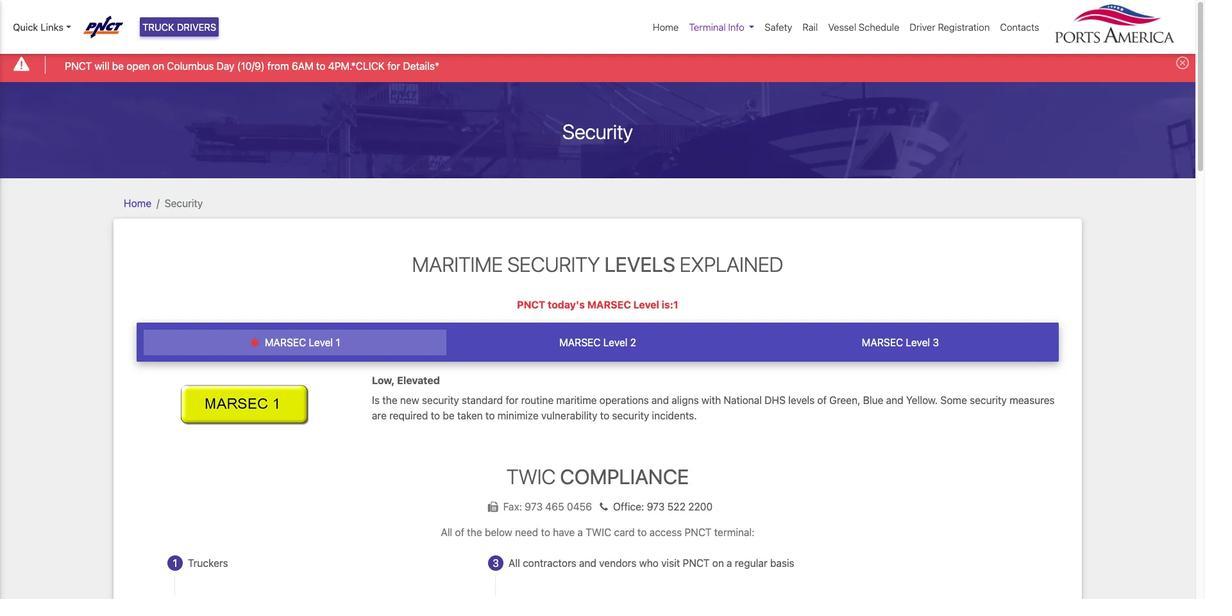 Task type: locate. For each thing, give the bounding box(es) containing it.
terminal info link
[[684, 15, 760, 39]]

1 horizontal spatial security
[[612, 410, 650, 421]]

close image
[[1177, 57, 1190, 69]]

1 vertical spatial 3
[[493, 558, 499, 569]]

0 vertical spatial a
[[578, 527, 583, 538]]

1 vertical spatial 1
[[173, 558, 177, 569]]

1 horizontal spatial twic
[[586, 527, 612, 538]]

0 vertical spatial 1
[[336, 337, 340, 349]]

minimize
[[498, 410, 539, 421]]

home
[[653, 21, 679, 33], [124, 197, 152, 209]]

465
[[546, 501, 565, 513]]

1 horizontal spatial be
[[443, 410, 455, 421]]

pnct
[[65, 60, 92, 72], [517, 299, 546, 311], [685, 527, 712, 538], [683, 558, 710, 569]]

terminal
[[689, 21, 726, 33]]

be left taken
[[443, 410, 455, 421]]

1 vertical spatial the
[[467, 527, 482, 538]]

3 up yellow. at the bottom
[[933, 337, 939, 349]]

levels
[[605, 252, 676, 276], [789, 394, 815, 406]]

below
[[485, 527, 513, 538]]

of left below
[[455, 527, 465, 538]]

the left below
[[467, 527, 482, 538]]

and right 'blue'
[[887, 394, 904, 406]]

will
[[95, 60, 109, 72]]

quick
[[13, 21, 38, 33]]

office: 973 522 2200 link
[[595, 501, 713, 513]]

be
[[112, 60, 124, 72], [443, 410, 455, 421]]

973 right fax:
[[525, 501, 543, 513]]

tab list
[[137, 323, 1059, 362]]

twic left 'card'
[[586, 527, 612, 538]]

1 horizontal spatial of
[[818, 394, 827, 406]]

terminal:
[[715, 527, 755, 538]]

levels right 'dhs'
[[789, 394, 815, 406]]

0 horizontal spatial a
[[578, 527, 583, 538]]

a left regular
[[727, 558, 733, 569]]

1 horizontal spatial a
[[727, 558, 733, 569]]

0 vertical spatial all
[[441, 527, 453, 538]]

maritime
[[412, 252, 503, 276]]

levels inside "is the new security standard for routine maritime operations and aligns with national dhs levels of green, blue and yellow. some security measures are required to be taken to minimize vulnerability to security incidents."
[[789, 394, 815, 406]]

0 vertical spatial for
[[388, 60, 401, 72]]

vendors
[[599, 558, 637, 569]]

1 vertical spatial on
[[713, 558, 724, 569]]

1 horizontal spatial 973
[[647, 501, 665, 513]]

a
[[578, 527, 583, 538], [727, 558, 733, 569]]

open
[[127, 60, 150, 72]]

0 horizontal spatial twic
[[507, 464, 556, 489]]

home link
[[648, 15, 684, 39], [124, 197, 152, 209]]

for up minimize
[[506, 394, 519, 406]]

0 horizontal spatial be
[[112, 60, 124, 72]]

required
[[390, 410, 428, 421]]

safety link
[[760, 15, 798, 39]]

to left have
[[541, 527, 551, 538]]

dhs
[[765, 394, 786, 406]]

1 vertical spatial levels
[[789, 394, 815, 406]]

contractors
[[523, 558, 577, 569]]

2 vertical spatial security
[[508, 252, 600, 276]]

1 horizontal spatial all
[[509, 558, 520, 569]]

0 horizontal spatial 1
[[173, 558, 177, 569]]

a right have
[[578, 527, 583, 538]]

driver
[[910, 21, 936, 33]]

on
[[153, 60, 164, 72], [713, 558, 724, 569]]

pnct will be open on columbus day (10/9) from 6am to 4pm.*click for details* alert
[[0, 47, 1196, 82]]

2 horizontal spatial security
[[970, 394, 1007, 406]]

for inside alert
[[388, 60, 401, 72]]

phone image
[[595, 502, 613, 512]]

0 horizontal spatial for
[[388, 60, 401, 72]]

0 vertical spatial home
[[653, 21, 679, 33]]

drivers
[[177, 21, 216, 33]]

on inside alert
[[153, 60, 164, 72]]

twic
[[507, 464, 556, 489], [586, 527, 612, 538]]

973 left 522
[[647, 501, 665, 513]]

quick links link
[[13, 20, 71, 34]]

all for all of the below need to have a twic card to access pnct terminal:
[[441, 527, 453, 538]]

security down operations
[[612, 410, 650, 421]]

0 horizontal spatial levels
[[605, 252, 676, 276]]

0 horizontal spatial 973
[[525, 501, 543, 513]]

of
[[818, 394, 827, 406], [455, 527, 465, 538]]

0 vertical spatial home link
[[648, 15, 684, 39]]

on right open
[[153, 60, 164, 72]]

level for marsec level 2
[[604, 337, 628, 349]]

regular
[[735, 558, 768, 569]]

the right is
[[383, 394, 398, 406]]

all down need
[[509, 558, 520, 569]]

3 down below
[[493, 558, 499, 569]]

0 vertical spatial security
[[563, 119, 633, 143]]

1 horizontal spatial levels
[[789, 394, 815, 406]]

0 horizontal spatial the
[[383, 394, 398, 406]]

security
[[422, 394, 459, 406], [970, 394, 1007, 406], [612, 410, 650, 421]]

of inside "is the new security standard for routine maritime operations and aligns with national dhs levels of green, blue and yellow. some security measures are required to be taken to minimize vulnerability to security incidents."
[[818, 394, 827, 406]]

with
[[702, 394, 721, 406]]

0 horizontal spatial all
[[441, 527, 453, 538]]

(10/9)
[[237, 60, 265, 72]]

incidents.
[[652, 410, 697, 421]]

contacts
[[1001, 21, 1040, 33]]

to right 6am
[[316, 60, 326, 72]]

1 vertical spatial home
[[124, 197, 152, 209]]

and up incidents.
[[652, 394, 669, 406]]

on left regular
[[713, 558, 724, 569]]

be right will
[[112, 60, 124, 72]]

for left details*
[[388, 60, 401, 72]]

0 horizontal spatial 3
[[493, 558, 499, 569]]

for
[[388, 60, 401, 72], [506, 394, 519, 406]]

0 horizontal spatial home link
[[124, 197, 152, 209]]

0 vertical spatial on
[[153, 60, 164, 72]]

1 horizontal spatial home link
[[648, 15, 684, 39]]

yellow.
[[907, 394, 938, 406]]

1 vertical spatial be
[[443, 410, 455, 421]]

truck
[[142, 21, 174, 33]]

levels up is:1
[[605, 252, 676, 276]]

contacts link
[[995, 15, 1045, 39]]

0 vertical spatial the
[[383, 394, 398, 406]]

0 vertical spatial be
[[112, 60, 124, 72]]

terminal info
[[689, 21, 745, 33]]

tab list containing marsec level 1
[[137, 323, 1059, 362]]

twic up fax: 973 465 0456 at the left bottom
[[507, 464, 556, 489]]

basis
[[771, 558, 795, 569]]

all
[[441, 527, 453, 538], [509, 558, 520, 569]]

routine
[[521, 394, 554, 406]]

1 vertical spatial all
[[509, 558, 520, 569]]

who
[[640, 558, 659, 569]]

1 973 from the left
[[525, 501, 543, 513]]

973
[[525, 501, 543, 513], [647, 501, 665, 513]]

0 vertical spatial of
[[818, 394, 827, 406]]

2
[[631, 337, 637, 349]]

today's
[[548, 299, 585, 311]]

and left "vendors"
[[579, 558, 597, 569]]

safety
[[765, 21, 793, 33]]

0 vertical spatial 3
[[933, 337, 939, 349]]

to right required
[[431, 410, 440, 421]]

2 horizontal spatial and
[[887, 394, 904, 406]]

security down elevated
[[422, 394, 459, 406]]

of left green,
[[818, 394, 827, 406]]

1 vertical spatial for
[[506, 394, 519, 406]]

0 horizontal spatial on
[[153, 60, 164, 72]]

pnct left will
[[65, 60, 92, 72]]

all left below
[[441, 527, 453, 538]]

the
[[383, 394, 398, 406], [467, 527, 482, 538]]

3
[[933, 337, 939, 349], [493, 558, 499, 569]]

1 vertical spatial of
[[455, 527, 465, 538]]

and
[[652, 394, 669, 406], [887, 394, 904, 406], [579, 558, 597, 569]]

pnct right visit
[[683, 558, 710, 569]]

1 horizontal spatial for
[[506, 394, 519, 406]]

2 973 from the left
[[647, 501, 665, 513]]

pnct inside alert
[[65, 60, 92, 72]]

security right 'some'
[[970, 394, 1007, 406]]



Task type: vqa. For each thing, say whether or not it's contained in the screenshot.
top Heart
no



Task type: describe. For each thing, give the bounding box(es) containing it.
1 vertical spatial a
[[727, 558, 733, 569]]

973 for fax:
[[525, 501, 543, 513]]

twic compliance
[[507, 464, 689, 489]]

0 horizontal spatial and
[[579, 558, 597, 569]]

pnct today's marsec level is:1
[[517, 299, 679, 311]]

maritime
[[557, 394, 597, 406]]

all of the below need to have a twic card to access pnct terminal:
[[441, 527, 755, 538]]

level for marsec level 3
[[906, 337, 931, 349]]

is:1
[[662, 299, 679, 311]]

the inside "is the new security standard for routine maritime operations and aligns with national dhs levels of green, blue and yellow. some security measures are required to be taken to minimize vulnerability to security incidents."
[[383, 394, 398, 406]]

aligns
[[672, 394, 699, 406]]

schedule
[[859, 21, 900, 33]]

links
[[41, 21, 63, 33]]

low, elevated
[[372, 375, 440, 387]]

0 horizontal spatial security
[[422, 394, 459, 406]]

taken
[[457, 410, 483, 421]]

to right 'card'
[[638, 527, 647, 538]]

marsec level 3 link
[[749, 330, 1052, 356]]

be inside "is the new security standard for routine maritime operations and aligns with national dhs levels of green, blue and yellow. some security measures are required to be taken to minimize vulnerability to security incidents."
[[443, 410, 455, 421]]

all for all contractors and vendors who visit pnct on a regular basis
[[509, 558, 520, 569]]

level for marsec level 1
[[309, 337, 333, 349]]

measures
[[1010, 394, 1055, 406]]

to down operations
[[600, 410, 610, 421]]

1 vertical spatial security
[[165, 197, 203, 209]]

marsec for marsec level 3
[[862, 337, 904, 349]]

973 for office:
[[647, 501, 665, 513]]

green,
[[830, 394, 861, 406]]

to inside alert
[[316, 60, 326, 72]]

blue
[[864, 394, 884, 406]]

truck drivers
[[142, 21, 216, 33]]

1 horizontal spatial on
[[713, 558, 724, 569]]

info
[[729, 21, 745, 33]]

driver registration link
[[905, 15, 995, 39]]

is
[[372, 394, 380, 406]]

all contractors and vendors who visit pnct on a regular basis
[[509, 558, 795, 569]]

operations
[[600, 394, 649, 406]]

1 vertical spatial twic
[[586, 527, 612, 538]]

vulnerability
[[542, 410, 598, 421]]

registration
[[938, 21, 990, 33]]

pnct left today's
[[517, 299, 546, 311]]

new
[[400, 394, 420, 406]]

access
[[650, 527, 682, 538]]

maritime security levels explained
[[412, 252, 784, 276]]

explained
[[680, 252, 784, 276]]

marsec level 2
[[560, 337, 637, 349]]

1 horizontal spatial 3
[[933, 337, 939, 349]]

elevated
[[397, 375, 440, 387]]

1 horizontal spatial and
[[652, 394, 669, 406]]

6am
[[292, 60, 314, 72]]

vessel schedule
[[829, 21, 900, 33]]

pnct will be open on columbus day (10/9) from 6am to 4pm.*click for details* link
[[65, 58, 440, 74]]

columbus
[[167, 60, 214, 72]]

office: 973 522 2200
[[613, 501, 713, 513]]

0 vertical spatial twic
[[507, 464, 556, 489]]

driver registration
[[910, 21, 990, 33]]

rail link
[[798, 15, 823, 39]]

vessel
[[829, 21, 857, 33]]

truckers
[[188, 558, 228, 569]]

marsec level 2 link
[[447, 330, 749, 356]]

standard
[[462, 394, 503, 406]]

marsec for marsec level 1
[[265, 337, 306, 349]]

0 horizontal spatial of
[[455, 527, 465, 538]]

1 horizontal spatial the
[[467, 527, 482, 538]]

quick links
[[13, 21, 63, 33]]

0 horizontal spatial home
[[124, 197, 152, 209]]

some
[[941, 394, 968, 406]]

marsec level 1 link
[[144, 330, 447, 356]]

from
[[267, 60, 289, 72]]

low,
[[372, 375, 395, 387]]

rail
[[803, 21, 818, 33]]

is the new security standard for routine maritime operations and aligns with national dhs levels of green, blue and yellow. some security measures are required to be taken to minimize vulnerability to security incidents.
[[372, 394, 1055, 421]]

1 horizontal spatial 1
[[336, 337, 340, 349]]

national
[[724, 394, 762, 406]]

1 vertical spatial home link
[[124, 197, 152, 209]]

2200
[[689, 501, 713, 513]]

truck drivers link
[[140, 17, 219, 37]]

marsec level 3
[[862, 337, 939, 349]]

for inside "is the new security standard for routine maritime operations and aligns with national dhs levels of green, blue and yellow. some security measures are required to be taken to minimize vulnerability to security incidents."
[[506, 394, 519, 406]]

card
[[614, 527, 635, 538]]

vessel schedule link
[[823, 15, 905, 39]]

visit
[[662, 558, 680, 569]]

fax: 973 465 0456
[[504, 501, 595, 513]]

marsec level 1
[[262, 337, 340, 349]]

pnct down 2200
[[685, 527, 712, 538]]

fax:
[[504, 501, 522, 513]]

522
[[668, 501, 686, 513]]

to down standard
[[486, 410, 495, 421]]

day
[[217, 60, 235, 72]]

need
[[515, 527, 539, 538]]

be inside pnct will be open on columbus day (10/9) from 6am to 4pm.*click for details* link
[[112, 60, 124, 72]]

pnct will be open on columbus day (10/9) from 6am to 4pm.*click for details*
[[65, 60, 440, 72]]

office:
[[613, 501, 645, 513]]

0456
[[567, 501, 592, 513]]

4pm.*click
[[328, 60, 385, 72]]

details*
[[403, 60, 440, 72]]

0 vertical spatial levels
[[605, 252, 676, 276]]

have
[[553, 527, 575, 538]]

compliance
[[560, 464, 689, 489]]

1 horizontal spatial home
[[653, 21, 679, 33]]

marsec for marsec level 2
[[560, 337, 601, 349]]

are
[[372, 410, 387, 421]]



